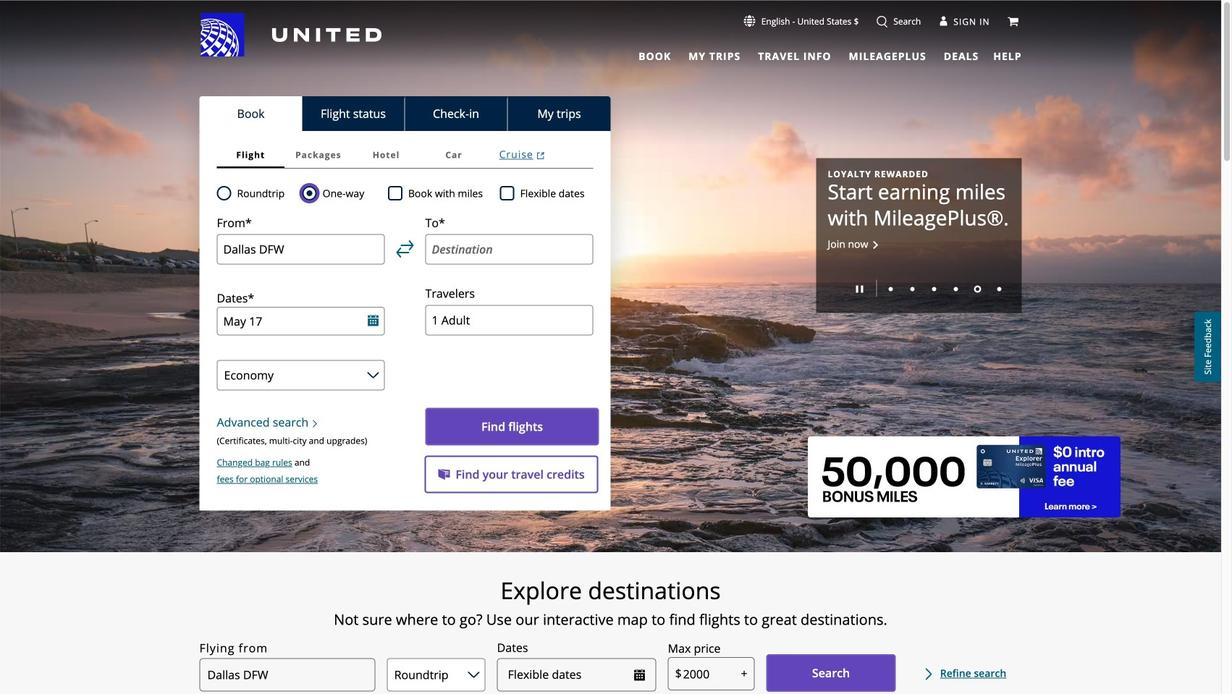 Task type: vqa. For each thing, say whether or not it's contained in the screenshot.
the Close image
no



Task type: locate. For each thing, give the bounding box(es) containing it.
1 vertical spatial tab list
[[200, 96, 611, 131]]

currently in english united states	$ enter to change image
[[744, 15, 756, 27]]

tab list
[[630, 43, 982, 65], [200, 96, 611, 131], [217, 141, 594, 169]]

main content
[[0, 1, 1222, 695]]

flexible dates image
[[634, 670, 646, 681]]

slide 5 of 6 image
[[975, 286, 982, 293]]

reverse origin and destination image
[[397, 240, 414, 258]]

united logo link to homepage image
[[201, 13, 382, 56]]

slide 3 of 6 image
[[933, 287, 937, 291]]

Flying from text field
[[200, 659, 376, 692]]

slide 6 of 6 image
[[998, 287, 1002, 291]]

navigation
[[0, 12, 1222, 65]]

None text field
[[668, 658, 755, 691]]

view cart, click to view list of recently searched saved trips. image
[[1008, 16, 1020, 27]]

slide 2 of 6 image
[[911, 287, 915, 291]]



Task type: describe. For each thing, give the bounding box(es) containing it.
explore destinations element
[[116, 577, 1106, 606]]

not sure where to go? use our interactive map to find flights to great destinations. element
[[116, 611, 1106, 629]]

flying from element
[[200, 640, 268, 657]]

carousel buttons element
[[828, 275, 1011, 302]]

one way flight search element
[[317, 185, 365, 202]]

book with miles element
[[388, 185, 500, 202]]

0 vertical spatial tab list
[[630, 43, 982, 65]]

Depart text field
[[217, 307, 385, 336]]

slide 4 of 6 image
[[954, 287, 959, 291]]

Origin text field
[[217, 234, 385, 265]]

please enter the max price in the input text or tab to access the slider to set the max price. element
[[668, 640, 721, 658]]

Destination text field
[[426, 234, 594, 265]]

round trip flight search element
[[231, 185, 285, 202]]

slide 1 of 6 image
[[889, 287, 893, 291]]

2 vertical spatial tab list
[[217, 141, 594, 169]]

pause image
[[857, 286, 864, 293]]



